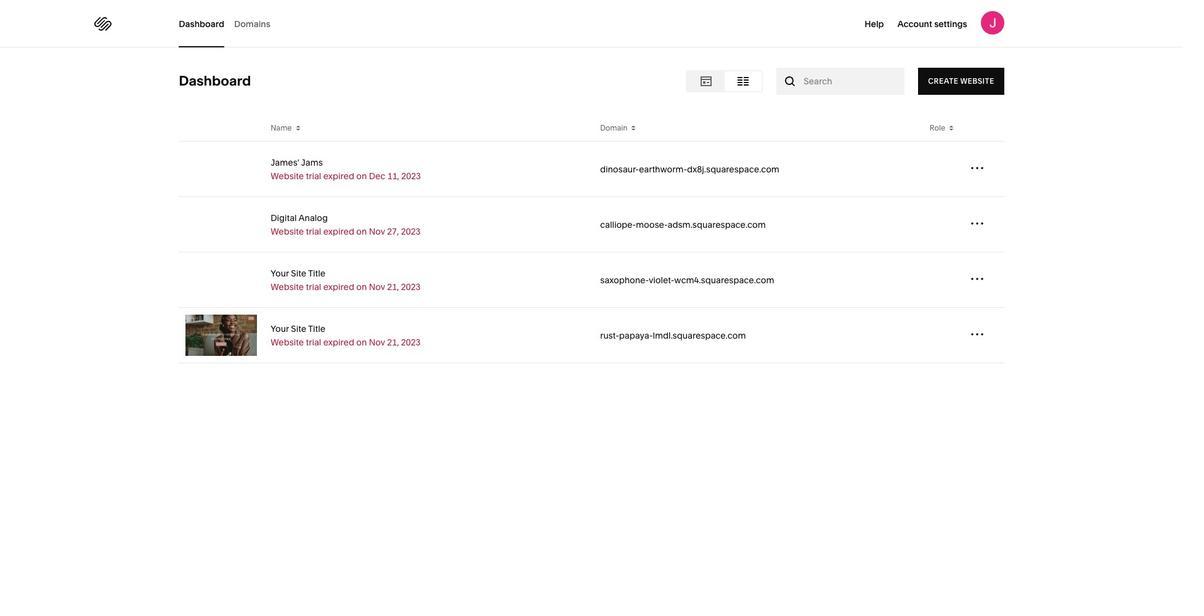 Task type: locate. For each thing, give the bounding box(es) containing it.
trial inside digital analog website trial expired on nov 27, 2023
[[306, 226, 321, 237]]

moose-
[[636, 219, 668, 230]]

3 expired from the top
[[323, 281, 354, 292]]

column header
[[179, 115, 264, 141], [964, 115, 1005, 141]]

your site title link for rust-
[[271, 322, 421, 336]]

0 vertical spatial your site title website trial expired on nov 21, 2023
[[271, 268, 421, 292]]

2 website from the top
[[271, 226, 304, 237]]

1 vertical spatial nov
[[369, 281, 385, 292]]

help link
[[865, 17, 884, 30]]

dinosaur-earthworm-dx8j.squarespace.com
[[600, 164, 780, 175]]

row group containing james' jams
[[179, 142, 1005, 364]]

1 trial from the top
[[306, 170, 321, 182]]

2 dashboard from the top
[[179, 73, 251, 89]]

2 trial from the top
[[306, 226, 321, 237]]

1 vertical spatial your site title link
[[271, 322, 421, 336]]

your site title link for saxophone-
[[271, 267, 421, 280]]

1 vertical spatial dashboard
[[179, 73, 251, 89]]

1 vertical spatial 21,
[[387, 337, 399, 348]]

cell
[[179, 142, 264, 197], [923, 142, 964, 197], [179, 253, 264, 308], [923, 253, 964, 308]]

3 website from the top
[[271, 281, 304, 292]]

domains
[[234, 18, 271, 29]]

your
[[271, 268, 289, 279], [271, 323, 289, 334]]

jams
[[301, 157, 323, 168]]

1 your site title website trial expired on nov 21, 2023 from the top
[[271, 268, 421, 292]]

1 vertical spatial site
[[291, 323, 306, 334]]

2 your site title website trial expired on nov 21, 2023 from the top
[[271, 323, 421, 348]]

1 horizontal spatial column header
[[964, 115, 1005, 141]]

site
[[291, 268, 306, 279], [291, 323, 306, 334]]

digital analog link
[[271, 211, 421, 225]]

1 on from the top
[[356, 170, 367, 182]]

tab list
[[179, 0, 280, 47], [687, 71, 762, 91]]

account settings
[[898, 18, 968, 30]]

dashboard
[[179, 18, 224, 29], [179, 73, 251, 89]]

row containing name
[[179, 115, 1005, 142]]

1 vertical spatial tab list
[[687, 71, 762, 91]]

1 vertical spatial your
[[271, 323, 289, 334]]

2 21, from the top
[[387, 337, 399, 348]]

site for saxophone-violet-wcm4.squarespace.com
[[291, 268, 306, 279]]

1 column header from the left
[[179, 115, 264, 141]]

2 nov from the top
[[369, 281, 385, 292]]

help
[[865, 18, 884, 30]]

2 on from the top
[[356, 226, 367, 237]]

2 site from the top
[[291, 323, 306, 334]]

create
[[928, 76, 959, 86]]

title for saxophone-
[[308, 268, 325, 279]]

row group
[[179, 142, 1005, 364]]

11,
[[388, 170, 399, 182]]

0 vertical spatial tab list
[[179, 0, 280, 47]]

2023
[[401, 170, 421, 182], [401, 226, 421, 237], [401, 281, 421, 292], [401, 337, 421, 348]]

role button
[[930, 123, 954, 133]]

1 horizontal spatial tab list
[[687, 71, 762, 91]]

site for rust-papaya-lmdl.squarespace.com
[[291, 323, 306, 334]]

dashboard button
[[179, 0, 224, 47]]

james' jams link
[[271, 156, 421, 169]]

your site title website trial expired on nov 21, 2023 for rust-papaya-lmdl.squarespace.com
[[271, 323, 421, 348]]

dinosaur-
[[600, 164, 639, 175]]

rust-
[[600, 330, 619, 341]]

0 horizontal spatial tab list
[[179, 0, 280, 47]]

2 expired from the top
[[323, 226, 354, 237]]

0 vertical spatial dashboard
[[179, 18, 224, 29]]

expired
[[323, 170, 354, 182], [323, 226, 354, 237], [323, 281, 354, 292], [323, 337, 354, 348]]

on
[[356, 170, 367, 182], [356, 226, 367, 237], [356, 281, 367, 292], [356, 337, 367, 348]]

account
[[898, 18, 932, 30]]

tab list containing dashboard
[[179, 0, 280, 47]]

1 expired from the top
[[323, 170, 354, 182]]

your site title website trial expired on nov 21, 2023
[[271, 268, 421, 292], [271, 323, 421, 348]]

2 your from the top
[[271, 323, 289, 334]]

1 vertical spatial your site title website trial expired on nov 21, 2023
[[271, 323, 421, 348]]

on inside digital analog website trial expired on nov 27, 2023
[[356, 226, 367, 237]]

0 vertical spatial 21,
[[387, 281, 399, 292]]

website inside digital analog website trial expired on nov 27, 2023
[[271, 226, 304, 237]]

1 site from the top
[[291, 268, 306, 279]]

analog
[[299, 212, 328, 223]]

name
[[271, 123, 292, 133]]

account settings link
[[898, 17, 968, 30]]

dashboard left domains
[[179, 18, 224, 29]]

your site title link
[[271, 267, 421, 280], [271, 322, 421, 336]]

0 horizontal spatial column header
[[179, 115, 264, 141]]

0 vertical spatial your site title link
[[271, 267, 421, 280]]

1 your from the top
[[271, 268, 289, 279]]

2 your site title link from the top
[[271, 322, 421, 336]]

0 vertical spatial title
[[308, 268, 325, 279]]

21,
[[387, 281, 399, 292], [387, 337, 399, 348]]

1 title from the top
[[308, 268, 325, 279]]

column header left name on the top of the page
[[179, 115, 264, 141]]

nov inside digital analog website trial expired on nov 27, 2023
[[369, 226, 385, 237]]

0 vertical spatial your
[[271, 268, 289, 279]]

table containing james' jams
[[179, 115, 1005, 364]]

table
[[179, 115, 1005, 364]]

0 vertical spatial nov
[[369, 226, 385, 237]]

1 vertical spatial title
[[308, 323, 325, 334]]

1 dashboard from the top
[[179, 18, 224, 29]]

1 nov from the top
[[369, 226, 385, 237]]

0 vertical spatial site
[[291, 268, 306, 279]]

21, for saxophone-
[[387, 281, 399, 292]]

1 website from the top
[[271, 170, 304, 182]]

2 title from the top
[[308, 323, 325, 334]]

dec
[[369, 170, 385, 182]]

2 vertical spatial nov
[[369, 337, 385, 348]]

1 21, from the top
[[387, 281, 399, 292]]

column header right "role" button
[[964, 115, 1005, 141]]

row
[[179, 115, 1005, 142]]

calliope-
[[600, 219, 636, 230]]

lmdl.squarespace.com
[[653, 330, 746, 341]]

nov
[[369, 226, 385, 237], [369, 281, 385, 292], [369, 337, 385, 348]]

4 trial from the top
[[306, 337, 321, 348]]

2023 inside james' jams website trial expired on dec 11, 2023
[[401, 170, 421, 182]]

1 your site title link from the top
[[271, 267, 421, 280]]

papaya-
[[619, 330, 653, 341]]

wcm4.squarespace.com
[[674, 275, 774, 286]]

4 website from the top
[[271, 337, 304, 348]]

3 nov from the top
[[369, 337, 385, 348]]

your for saxophone-violet-wcm4.squarespace.com
[[271, 268, 289, 279]]

dashboard down 'dashboard' button
[[179, 73, 251, 89]]

trial
[[306, 170, 321, 182], [306, 226, 321, 237], [306, 281, 321, 292], [306, 337, 321, 348]]

website
[[271, 170, 304, 182], [271, 226, 304, 237], [271, 281, 304, 292], [271, 337, 304, 348]]

title
[[308, 268, 325, 279], [308, 323, 325, 334]]

create website
[[928, 76, 995, 86]]

Search field
[[804, 75, 878, 88]]

3 trial from the top
[[306, 281, 321, 292]]

role
[[930, 123, 946, 133]]



Task type: vqa. For each thing, say whether or not it's contained in the screenshot.
acuity
no



Task type: describe. For each thing, give the bounding box(es) containing it.
expired inside james' jams website trial expired on dec 11, 2023
[[323, 170, 354, 182]]

2 column header from the left
[[964, 115, 1005, 141]]

4 expired from the top
[[323, 337, 354, 348]]

calliope-moose-adsm.squarespace.com
[[600, 219, 766, 230]]

4 on from the top
[[356, 337, 367, 348]]

domains button
[[234, 0, 271, 47]]

website
[[961, 76, 995, 86]]

on inside james' jams website trial expired on dec 11, 2023
[[356, 170, 367, 182]]

james' jams website trial expired on dec 11, 2023
[[271, 157, 421, 182]]

saxophone-violet-wcm4.squarespace.com
[[600, 275, 774, 286]]

dx8j.squarespace.com
[[687, 164, 780, 175]]

27,
[[387, 226, 399, 237]]

2023 inside digital analog website trial expired on nov 27, 2023
[[401, 226, 421, 237]]

trial inside james' jams website trial expired on dec 11, 2023
[[306, 170, 321, 182]]

nov for saxophone-violet-wcm4.squarespace.com
[[369, 281, 385, 292]]

earthworm-
[[639, 164, 687, 175]]

domain
[[600, 123, 628, 133]]

adsm.squarespace.com
[[668, 219, 766, 230]]

digital analog website trial expired on nov 27, 2023
[[271, 212, 421, 237]]

nov for rust-papaya-lmdl.squarespace.com
[[369, 337, 385, 348]]

violet-
[[649, 275, 674, 286]]

21, for rust-
[[387, 337, 399, 348]]

domain button
[[600, 123, 636, 133]]

your for rust-papaya-lmdl.squarespace.com
[[271, 323, 289, 334]]

saxophone-
[[600, 275, 649, 286]]

settings
[[935, 18, 968, 30]]

title for rust-
[[308, 323, 325, 334]]

expired inside digital analog website trial expired on nov 27, 2023
[[323, 226, 354, 237]]

digital
[[271, 212, 297, 223]]

website inside james' jams website trial expired on dec 11, 2023
[[271, 170, 304, 182]]

3 on from the top
[[356, 281, 367, 292]]

rust-papaya-lmdl.squarespace.com
[[600, 330, 746, 341]]

your site title website trial expired on nov 21, 2023 for saxophone-violet-wcm4.squarespace.com
[[271, 268, 421, 292]]

name button
[[271, 123, 300, 133]]

james'
[[271, 157, 299, 168]]

create website link
[[919, 68, 1005, 95]]

dashboard inside tab list
[[179, 18, 224, 29]]



